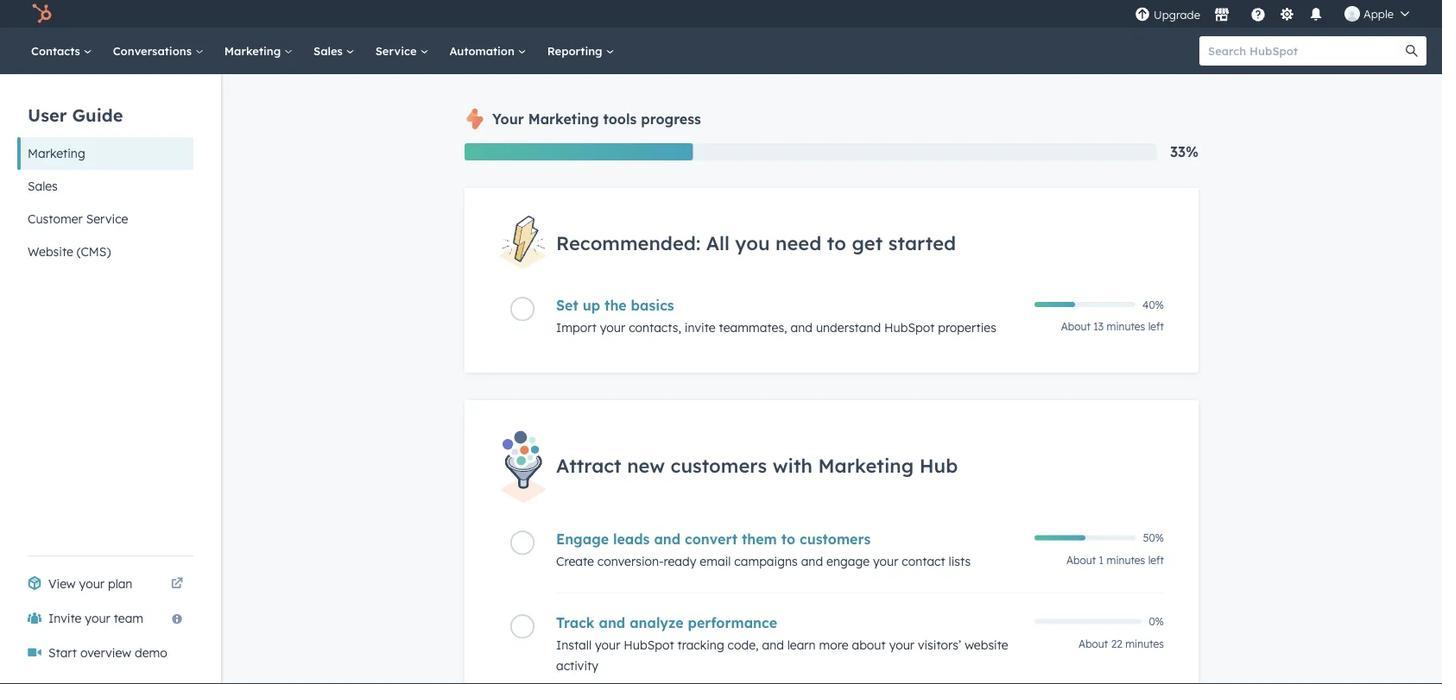 Task type: describe. For each thing, give the bounding box(es) containing it.
you
[[735, 231, 770, 255]]

1 horizontal spatial sales
[[314, 44, 346, 58]]

start
[[48, 646, 77, 661]]

more
[[819, 638, 849, 653]]

your inside "set up the basics import your contacts, invite teammates, and understand hubspot properties"
[[600, 321, 626, 336]]

Search HubSpot search field
[[1200, 36, 1411, 66]]

progress
[[641, 111, 701, 128]]

performance
[[688, 615, 777, 632]]

minutes for track and analyze performance
[[1126, 638, 1164, 651]]

create
[[556, 554, 594, 569]]

track and analyze performance button
[[556, 615, 1024, 632]]

tools
[[603, 111, 637, 128]]

engage
[[556, 531, 609, 548]]

your right the about
[[889, 638, 915, 653]]

apple
[[1364, 6, 1394, 21]]

hubspot inside track and analyze performance install your hubspot tracking code, and learn more about your visitors' website activity
[[624, 638, 674, 653]]

basics
[[631, 297, 674, 315]]

hubspot inside "set up the basics import your contacts, invite teammates, and understand hubspot properties"
[[885, 321, 935, 336]]

33%
[[1170, 143, 1199, 161]]

your inside engage leads and convert them to customers create conversion-ready email campaigns and engage your contact lists
[[873, 554, 899, 569]]

start overview demo
[[48, 646, 167, 661]]

marketing left hub
[[818, 454, 914, 478]]

your marketing tools progress
[[492, 111, 701, 128]]

upgrade image
[[1135, 7, 1151, 23]]

about 1 minutes left
[[1067, 554, 1164, 567]]

customer
[[28, 212, 83, 227]]

recommended: all you need to get started
[[556, 231, 956, 255]]

tracking
[[678, 638, 724, 653]]

hubspot image
[[31, 3, 52, 24]]

to inside engage leads and convert them to customers create conversion-ready email campaigns and engage your contact lists
[[781, 531, 796, 548]]

22
[[1111, 638, 1123, 651]]

track
[[556, 615, 595, 632]]

hubspot link
[[21, 3, 65, 24]]

plan
[[108, 577, 132, 592]]

service link
[[365, 28, 439, 74]]

marketing button
[[17, 137, 193, 170]]

properties
[[938, 321, 997, 336]]

upgrade
[[1154, 8, 1201, 22]]

up
[[583, 297, 600, 315]]

need
[[776, 231, 822, 255]]

invite your team button
[[17, 602, 193, 637]]

and up ready
[[654, 531, 681, 548]]

2 link opens in a new window image from the top
[[171, 579, 183, 591]]

install
[[556, 638, 592, 653]]

service inside button
[[86, 212, 128, 227]]

user guide
[[28, 104, 123, 126]]

overview
[[80, 646, 131, 661]]

your left plan
[[79, 577, 105, 592]]

0%
[[1149, 616, 1164, 629]]

your marketing tools progress progress bar
[[465, 143, 693, 161]]

marketplaces image
[[1214, 8, 1230, 23]]

marketing left sales link
[[224, 44, 284, 58]]

marketplaces button
[[1204, 0, 1240, 28]]

demo
[[135, 646, 167, 661]]

email
[[700, 554, 731, 569]]

customer service
[[28, 212, 128, 227]]

contacts,
[[629, 321, 681, 336]]

guide
[[72, 104, 123, 126]]

search image
[[1406, 45, 1418, 57]]

0 vertical spatial service
[[375, 44, 420, 58]]

settings link
[[1277, 5, 1298, 23]]

13
[[1094, 321, 1104, 334]]

campaigns
[[735, 554, 798, 569]]

website
[[965, 638, 1009, 653]]

recommended:
[[556, 231, 701, 255]]

0 vertical spatial customers
[[671, 454, 767, 478]]

help button
[[1244, 0, 1273, 28]]

engage leads and convert them to customers create conversion-ready email campaigns and engage your contact lists
[[556, 531, 971, 569]]

menu containing apple
[[1133, 0, 1422, 28]]

50%
[[1143, 532, 1164, 545]]

convert
[[685, 531, 738, 548]]

teammates,
[[719, 321, 787, 336]]

marketing inside button
[[28, 146, 85, 161]]

invite
[[48, 612, 82, 627]]

lists
[[949, 554, 971, 569]]

your
[[492, 111, 524, 128]]

invite your team
[[48, 612, 143, 627]]

about for track and analyze performance
[[1079, 638, 1109, 651]]

start overview demo link
[[17, 637, 193, 671]]

customer service button
[[17, 203, 193, 236]]

team
[[114, 612, 143, 627]]

started
[[889, 231, 956, 255]]

and down engage leads and convert them to customers button
[[801, 554, 823, 569]]

user
[[28, 104, 67, 126]]

sales inside button
[[28, 179, 58, 194]]

attract new customers with marketing hub
[[556, 454, 958, 478]]

analyze
[[630, 615, 684, 632]]

settings image
[[1280, 7, 1295, 23]]

marketing link
[[214, 28, 303, 74]]



Task type: vqa. For each thing, say whether or not it's contained in the screenshot.
DIRECTLY
no



Task type: locate. For each thing, give the bounding box(es) containing it.
apple button
[[1335, 0, 1420, 28]]

your down the
[[600, 321, 626, 336]]

website (cms) button
[[17, 236, 193, 269]]

about left the 1
[[1067, 554, 1096, 567]]

marketing down user
[[28, 146, 85, 161]]

1 vertical spatial sales
[[28, 179, 58, 194]]

left
[[1149, 321, 1164, 334], [1149, 554, 1164, 567]]

your
[[600, 321, 626, 336], [873, 554, 899, 569], [79, 577, 105, 592], [85, 612, 110, 627], [595, 638, 621, 653], [889, 638, 915, 653]]

automation
[[450, 44, 518, 58]]

and inside "set up the basics import your contacts, invite teammates, and understand hubspot properties"
[[791, 321, 813, 336]]

1 vertical spatial to
[[781, 531, 796, 548]]

link opens in a new window image
[[171, 574, 183, 595], [171, 579, 183, 591]]

contacts link
[[21, 28, 103, 74]]

0 horizontal spatial hubspot
[[624, 638, 674, 653]]

website (cms)
[[28, 244, 111, 260]]

all
[[706, 231, 730, 255]]

customers up engage
[[800, 531, 871, 548]]

1 vertical spatial service
[[86, 212, 128, 227]]

customers inside engage leads and convert them to customers create conversion-ready email campaigns and engage your contact lists
[[800, 531, 871, 548]]

about 22 minutes
[[1079, 638, 1164, 651]]

0 horizontal spatial to
[[781, 531, 796, 548]]

about left 13
[[1061, 321, 1091, 334]]

1 [object object] complete progress bar from the top
[[1035, 303, 1075, 308]]

0 vertical spatial hubspot
[[885, 321, 935, 336]]

2 vertical spatial about
[[1079, 638, 1109, 651]]

hubspot down analyze
[[624, 638, 674, 653]]

sales up customer
[[28, 179, 58, 194]]

and down "track and analyze performance" button
[[762, 638, 784, 653]]

0 horizontal spatial sales
[[28, 179, 58, 194]]

contact
[[902, 554, 946, 569]]

about
[[852, 638, 886, 653]]

[object object] complete progress bar up about 13 minutes left
[[1035, 303, 1075, 308]]

left for customers
[[1149, 554, 1164, 567]]

set up the basics import your contacts, invite teammates, and understand hubspot properties
[[556, 297, 997, 336]]

to
[[827, 231, 846, 255], [781, 531, 796, 548]]

0 vertical spatial about
[[1061, 321, 1091, 334]]

2 left from the top
[[1149, 554, 1164, 567]]

1 vertical spatial minutes
[[1107, 554, 1146, 567]]

1 link opens in a new window image from the top
[[171, 574, 183, 595]]

1 horizontal spatial to
[[827, 231, 846, 255]]

hub
[[920, 454, 958, 478]]

learn
[[788, 638, 816, 653]]

0 vertical spatial minutes
[[1107, 321, 1146, 334]]

marketing
[[224, 44, 284, 58], [528, 111, 599, 128], [28, 146, 85, 161], [818, 454, 914, 478]]

2 [object object] complete progress bar from the top
[[1035, 536, 1086, 541]]

get
[[852, 231, 883, 255]]

service down sales button
[[86, 212, 128, 227]]

notifications button
[[1302, 0, 1331, 28]]

reporting
[[547, 44, 606, 58]]

[object object] complete progress bar
[[1035, 303, 1075, 308], [1035, 536, 1086, 541]]

hubspot
[[885, 321, 935, 336], [624, 638, 674, 653]]

search button
[[1398, 36, 1427, 66]]

and down "set up the basics" button
[[791, 321, 813, 336]]

and right track
[[599, 615, 626, 632]]

2 vertical spatial minutes
[[1126, 638, 1164, 651]]

code,
[[728, 638, 759, 653]]

visitors'
[[918, 638, 962, 653]]

minutes for set up the basics
[[1107, 321, 1146, 334]]

customers right new
[[671, 454, 767, 478]]

track and analyze performance install your hubspot tracking code, and learn more about your visitors' website activity
[[556, 615, 1009, 674]]

1 vertical spatial about
[[1067, 554, 1096, 567]]

minutes right 13
[[1107, 321, 1146, 334]]

1 vertical spatial left
[[1149, 554, 1164, 567]]

minutes right the 1
[[1107, 554, 1146, 567]]

sales right marketing link
[[314, 44, 346, 58]]

1 horizontal spatial hubspot
[[885, 321, 935, 336]]

0 horizontal spatial service
[[86, 212, 128, 227]]

0 vertical spatial left
[[1149, 321, 1164, 334]]

your inside button
[[85, 612, 110, 627]]

conversations
[[113, 44, 195, 58]]

minutes down 0%
[[1126, 638, 1164, 651]]

1
[[1099, 554, 1104, 567]]

1 vertical spatial [object object] complete progress bar
[[1035, 536, 1086, 541]]

conversion-
[[598, 554, 664, 569]]

activity
[[556, 659, 599, 674]]

ready
[[664, 554, 697, 569]]

set up the basics button
[[556, 297, 1024, 315]]

sales
[[314, 44, 346, 58], [28, 179, 58, 194]]

0 vertical spatial [object object] complete progress bar
[[1035, 303, 1075, 308]]

engage leads and convert them to customers button
[[556, 531, 1024, 548]]

new
[[627, 454, 665, 478]]

left down "40%"
[[1149, 321, 1164, 334]]

left down 50%
[[1149, 554, 1164, 567]]

marketing up your marketing tools progress progress bar
[[528, 111, 599, 128]]

0 vertical spatial to
[[827, 231, 846, 255]]

1 vertical spatial customers
[[800, 531, 871, 548]]

contacts
[[31, 44, 84, 58]]

about
[[1061, 321, 1091, 334], [1067, 554, 1096, 567], [1079, 638, 1109, 651]]

bob builder image
[[1345, 6, 1360, 22]]

notifications image
[[1309, 8, 1324, 23]]

the
[[605, 297, 627, 315]]

your right engage
[[873, 554, 899, 569]]

0 vertical spatial sales
[[314, 44, 346, 58]]

user guide views element
[[17, 74, 193, 269]]

view your plan
[[48, 577, 132, 592]]

them
[[742, 531, 777, 548]]

understand
[[816, 321, 881, 336]]

with
[[773, 454, 813, 478]]

view your plan link
[[17, 568, 193, 602]]

sales link
[[303, 28, 365, 74]]

website
[[28, 244, 73, 260]]

1 horizontal spatial service
[[375, 44, 420, 58]]

reporting link
[[537, 28, 625, 74]]

attract
[[556, 454, 622, 478]]

[object object] complete progress bar for contacts,
[[1035, 303, 1075, 308]]

minutes
[[1107, 321, 1146, 334], [1107, 554, 1146, 567], [1126, 638, 1164, 651]]

about for set up the basics
[[1061, 321, 1091, 334]]

40%
[[1143, 299, 1164, 312]]

help image
[[1251, 8, 1266, 23]]

about for engage leads and convert them to customers
[[1067, 554, 1096, 567]]

to right the them
[[781, 531, 796, 548]]

your left team
[[85, 612, 110, 627]]

[object object] complete progress bar up the about 1 minutes left
[[1035, 536, 1086, 541]]

minutes for engage leads and convert them to customers
[[1107, 554, 1146, 567]]

invite
[[685, 321, 716, 336]]

1 left from the top
[[1149, 321, 1164, 334]]

and
[[791, 321, 813, 336], [654, 531, 681, 548], [801, 554, 823, 569], [599, 615, 626, 632], [762, 638, 784, 653]]

conversations link
[[103, 28, 214, 74]]

about left 22
[[1079, 638, 1109, 651]]

(cms)
[[77, 244, 111, 260]]

left for contacts,
[[1149, 321, 1164, 334]]

1 vertical spatial hubspot
[[624, 638, 674, 653]]

to left get
[[827, 231, 846, 255]]

about 13 minutes left
[[1061, 321, 1164, 334]]

set
[[556, 297, 579, 315]]

1 horizontal spatial customers
[[800, 531, 871, 548]]

your right 'install'
[[595, 638, 621, 653]]

service right sales link
[[375, 44, 420, 58]]

view
[[48, 577, 76, 592]]

import
[[556, 321, 597, 336]]

menu
[[1133, 0, 1422, 28]]

automation link
[[439, 28, 537, 74]]

[object object] complete progress bar for customers
[[1035, 536, 1086, 541]]

leads
[[613, 531, 650, 548]]

hubspot left properties
[[885, 321, 935, 336]]

service
[[375, 44, 420, 58], [86, 212, 128, 227]]

0 horizontal spatial customers
[[671, 454, 767, 478]]



